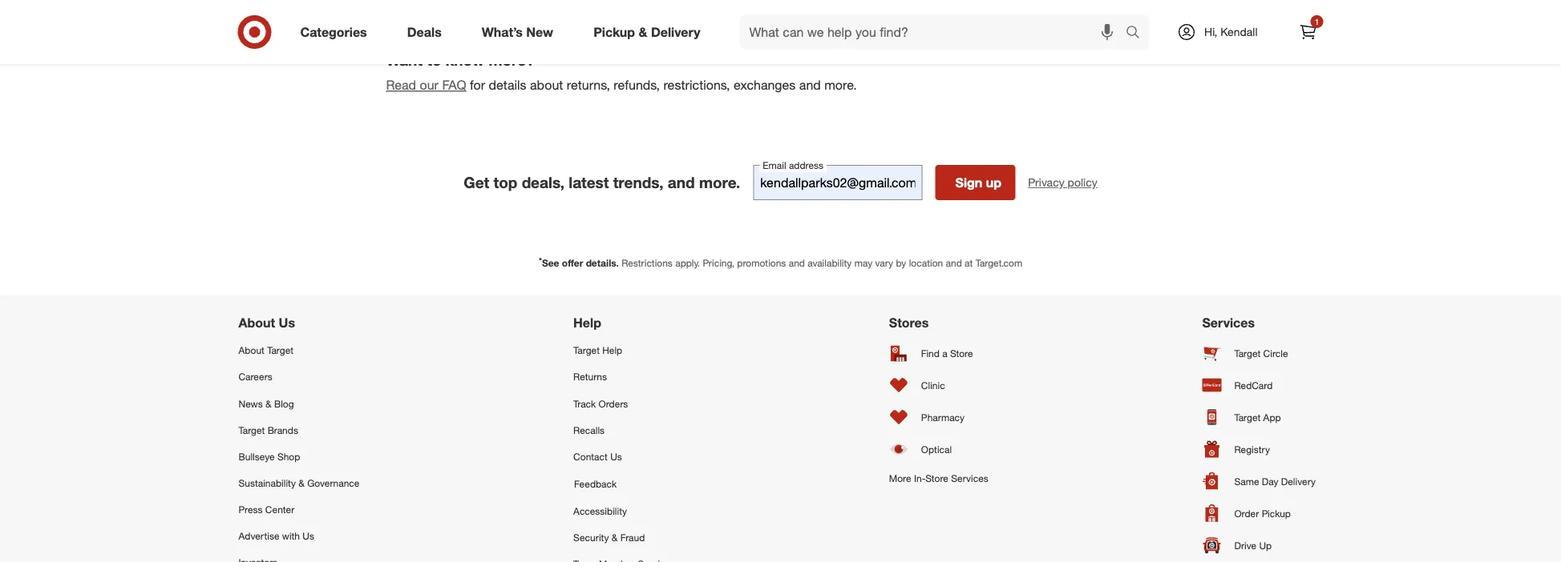 Task type: vqa. For each thing, say whether or not it's contained in the screenshot.
Same Day Delivery Delivery
yes



Task type: describe. For each thing, give the bounding box(es) containing it.
circle
[[1263, 348, 1288, 360]]

pickup & delivery
[[593, 24, 700, 40]]

accessibility
[[573, 506, 627, 518]]

news & blog
[[239, 398, 294, 410]]

sign up button
[[935, 165, 1015, 200]]

trends,
[[613, 173, 663, 192]]

accessibility link
[[573, 499, 675, 525]]

read our faq for details about returns, refunds, restrictions, exchanges and more.
[[386, 77, 857, 93]]

feedback button
[[573, 470, 675, 499]]

search
[[1119, 26, 1157, 41]]

optical
[[921, 444, 952, 456]]

store for a
[[950, 348, 973, 360]]

track
[[573, 398, 596, 410]]

registry link
[[1202, 434, 1323, 466]]

about us
[[239, 315, 295, 331]]

careers link
[[239, 364, 360, 391]]

deals
[[407, 24, 442, 40]]

fraud
[[620, 532, 645, 544]]

target for target circle
[[1234, 348, 1261, 360]]

up
[[1259, 540, 1272, 552]]

drive
[[1234, 540, 1257, 552]]

& for sustainability
[[298, 478, 305, 490]]

and left at in the top right of the page
[[946, 257, 962, 269]]

find a store
[[921, 348, 973, 360]]

us for about us
[[279, 315, 295, 331]]

target brands link
[[239, 417, 360, 444]]

privacy
[[1028, 176, 1065, 190]]

drive up link
[[1202, 530, 1323, 562]]

deals,
[[522, 173, 564, 192]]

clinic
[[921, 380, 945, 392]]

optical link
[[889, 434, 988, 466]]

new
[[526, 24, 553, 40]]

kendall
[[1221, 25, 1258, 39]]

sign
[[955, 175, 982, 190]]

blog
[[274, 398, 294, 410]]

target down about us
[[267, 345, 293, 357]]

about for about us
[[239, 315, 275, 331]]

sustainability & governance
[[239, 478, 360, 490]]

contact
[[573, 451, 608, 463]]

target for target app
[[1234, 412, 1261, 424]]

press center link
[[239, 497, 360, 524]]

help inside "link"
[[602, 345, 622, 357]]

about
[[530, 77, 563, 93]]

get top deals, latest trends, and more.
[[464, 173, 740, 192]]

sustainability & governance link
[[239, 470, 360, 497]]

advertise with us
[[239, 531, 314, 543]]

same day delivery link
[[1202, 466, 1323, 498]]

by
[[896, 257, 906, 269]]

brands
[[268, 425, 298, 437]]

press center
[[239, 504, 294, 516]]

advertise
[[239, 531, 279, 543]]

faq
[[442, 77, 466, 93]]

about target
[[239, 345, 293, 357]]

& for security
[[612, 532, 618, 544]]

us for contact us
[[610, 451, 622, 463]]

target.com
[[976, 257, 1022, 269]]

security
[[573, 532, 609, 544]]

restrictions
[[622, 257, 673, 269]]

news & blog link
[[239, 391, 360, 417]]

refunds,
[[614, 77, 660, 93]]

find
[[921, 348, 940, 360]]

* see offer details. restrictions apply. pricing, promotions and availability may vary by location and at target.com
[[539, 255, 1022, 269]]

want
[[386, 51, 423, 69]]

sustainability
[[239, 478, 296, 490]]

press
[[239, 504, 263, 516]]

center
[[265, 504, 294, 516]]

0 horizontal spatial services
[[951, 473, 988, 485]]

0 vertical spatial help
[[573, 315, 601, 331]]

advertise with us link
[[239, 524, 360, 550]]

What can we help you find? suggestions appear below search field
[[740, 14, 1130, 50]]

redcard link
[[1202, 370, 1323, 402]]

order pickup link
[[1202, 498, 1323, 530]]

search button
[[1119, 14, 1157, 53]]

delivery for pickup & delivery
[[651, 24, 700, 40]]

shop
[[277, 451, 300, 463]]

pharmacy
[[921, 412, 965, 424]]

clinic link
[[889, 370, 988, 402]]

orders
[[599, 398, 628, 410]]

returns,
[[567, 77, 610, 93]]

news
[[239, 398, 263, 410]]

day
[[1262, 476, 1278, 488]]

bullseye shop link
[[239, 444, 360, 470]]

drive up
[[1234, 540, 1272, 552]]



Task type: locate. For each thing, give the bounding box(es) containing it.
availability
[[808, 257, 852, 269]]

1 horizontal spatial delivery
[[1281, 476, 1316, 488]]

& inside sustainability & governance link
[[298, 478, 305, 490]]

contact us link
[[573, 444, 675, 470]]

order
[[1234, 508, 1259, 520]]

& inside security & fraud link
[[612, 532, 618, 544]]

target app
[[1234, 412, 1281, 424]]

delivery up restrictions, at left
[[651, 24, 700, 40]]

services
[[1202, 315, 1255, 331], [951, 473, 988, 485]]

target for target brands
[[239, 425, 265, 437]]

us right contact
[[610, 451, 622, 463]]

us right with on the left bottom of page
[[303, 531, 314, 543]]

store right a at right bottom
[[950, 348, 973, 360]]

sign up
[[955, 175, 1001, 190]]

location
[[909, 257, 943, 269]]

read
[[386, 77, 416, 93]]

0 vertical spatial store
[[950, 348, 973, 360]]

0 vertical spatial pickup
[[593, 24, 635, 40]]

redcard
[[1234, 380, 1273, 392]]

bullseye shop
[[239, 451, 300, 463]]

privacy policy link
[[1028, 175, 1097, 191]]

exchanges
[[734, 77, 796, 93]]

0 horizontal spatial pickup
[[593, 24, 635, 40]]

privacy policy
[[1028, 176, 1097, 190]]

security & fraud link
[[573, 525, 675, 552]]

store inside 'find a store' link
[[950, 348, 973, 360]]

us inside contact us link
[[610, 451, 622, 463]]

returns link
[[573, 364, 675, 391]]

find a store link
[[889, 338, 988, 370]]

0 vertical spatial services
[[1202, 315, 1255, 331]]

& for pickup
[[639, 24, 647, 40]]

1 vertical spatial services
[[951, 473, 988, 485]]

help up returns link
[[602, 345, 622, 357]]

store down optical link
[[926, 473, 948, 485]]

know
[[446, 51, 485, 69]]

promotions
[[737, 257, 786, 269]]

about up careers
[[239, 345, 264, 357]]

more in-store services link
[[889, 466, 988, 492]]

pickup inside pickup & delivery link
[[593, 24, 635, 40]]

pricing,
[[703, 257, 734, 269]]

with
[[282, 531, 300, 543]]

want to know more?
[[386, 51, 535, 69]]

in-
[[914, 473, 926, 485]]

target help
[[573, 345, 622, 357]]

details
[[489, 77, 526, 93]]

and right exchanges at the top of page
[[799, 77, 821, 93]]

us inside 'advertise with us' link
[[303, 531, 314, 543]]

latest
[[569, 173, 609, 192]]

2 vertical spatial us
[[303, 531, 314, 543]]

stores
[[889, 315, 929, 331]]

target brands
[[239, 425, 298, 437]]

governance
[[307, 478, 360, 490]]

offer
[[562, 257, 583, 269]]

and right the trends,
[[668, 173, 695, 192]]

delivery for same day delivery
[[1281, 476, 1316, 488]]

& left fraud
[[612, 532, 618, 544]]

pickup inside order pickup link
[[1262, 508, 1291, 520]]

1 about from the top
[[239, 315, 275, 331]]

0 horizontal spatial help
[[573, 315, 601, 331]]

more?
[[489, 51, 535, 69]]

0 vertical spatial about
[[239, 315, 275, 331]]

None text field
[[753, 165, 922, 200]]

1 vertical spatial pickup
[[1262, 508, 1291, 520]]

may
[[854, 257, 873, 269]]

up
[[986, 175, 1001, 190]]

1 vertical spatial delivery
[[1281, 476, 1316, 488]]

returns
[[573, 371, 607, 383]]

target circle
[[1234, 348, 1288, 360]]

&
[[639, 24, 647, 40], [265, 398, 271, 410], [298, 478, 305, 490], [612, 532, 618, 544]]

details.
[[586, 257, 619, 269]]

2 horizontal spatial us
[[610, 451, 622, 463]]

what's
[[482, 24, 523, 40]]

services up target circle
[[1202, 315, 1255, 331]]

help up target help
[[573, 315, 601, 331]]

& left blog
[[265, 398, 271, 410]]

0 vertical spatial delivery
[[651, 24, 700, 40]]

about for about target
[[239, 345, 264, 357]]

policy
[[1068, 176, 1097, 190]]

our
[[420, 77, 439, 93]]

0 horizontal spatial more.
[[699, 173, 740, 192]]

recalls
[[573, 425, 605, 437]]

pickup up read our faq for details about returns, refunds, restrictions, exchanges and more.
[[593, 24, 635, 40]]

target for target help
[[573, 345, 600, 357]]

us
[[279, 315, 295, 331], [610, 451, 622, 463], [303, 531, 314, 543]]

1 vertical spatial help
[[602, 345, 622, 357]]

0 horizontal spatial delivery
[[651, 24, 700, 40]]

0 horizontal spatial us
[[279, 315, 295, 331]]

target down news
[[239, 425, 265, 437]]

target left circle at the right of page
[[1234, 348, 1261, 360]]

security & fraud
[[573, 532, 645, 544]]

about up 'about target'
[[239, 315, 275, 331]]

recalls link
[[573, 417, 675, 444]]

1 horizontal spatial help
[[602, 345, 622, 357]]

order pickup
[[1234, 508, 1291, 520]]

delivery right day
[[1281, 476, 1316, 488]]

hi, kendall
[[1204, 25, 1258, 39]]

target left 'app'
[[1234, 412, 1261, 424]]

& inside news & blog "link"
[[265, 398, 271, 410]]

and left availability in the right of the page
[[789, 257, 805, 269]]

0 horizontal spatial store
[[926, 473, 948, 485]]

categories
[[300, 24, 367, 40]]

& inside pickup & delivery link
[[639, 24, 647, 40]]

contact us
[[573, 451, 622, 463]]

1 horizontal spatial store
[[950, 348, 973, 360]]

pickup & delivery link
[[580, 14, 720, 50]]

& down bullseye shop link
[[298, 478, 305, 490]]

track orders
[[573, 398, 628, 410]]

0 vertical spatial more.
[[824, 77, 857, 93]]

careers
[[239, 371, 272, 383]]

track orders link
[[573, 391, 675, 417]]

1 vertical spatial us
[[610, 451, 622, 463]]

services down optical link
[[951, 473, 988, 485]]

1
[[1315, 16, 1319, 26]]

store inside more in-store services link
[[926, 473, 948, 485]]

us up the about target link
[[279, 315, 295, 331]]

to
[[427, 51, 441, 69]]

restrictions,
[[663, 77, 730, 93]]

read our faq link
[[386, 77, 466, 93]]

target inside "link"
[[573, 345, 600, 357]]

deals link
[[393, 14, 462, 50]]

about
[[239, 315, 275, 331], [239, 345, 264, 357]]

1 horizontal spatial more.
[[824, 77, 857, 93]]

0 vertical spatial us
[[279, 315, 295, 331]]

pharmacy link
[[889, 402, 988, 434]]

target app link
[[1202, 402, 1323, 434]]

1 vertical spatial more.
[[699, 173, 740, 192]]

1 vertical spatial about
[[239, 345, 264, 357]]

1 horizontal spatial services
[[1202, 315, 1255, 331]]

app
[[1263, 412, 1281, 424]]

1 vertical spatial store
[[926, 473, 948, 485]]

pickup
[[593, 24, 635, 40], [1262, 508, 1291, 520]]

& for news
[[265, 398, 271, 410]]

bullseye
[[239, 451, 275, 463]]

top
[[494, 173, 517, 192]]

1 horizontal spatial pickup
[[1262, 508, 1291, 520]]

a
[[942, 348, 947, 360]]

target up returns
[[573, 345, 600, 357]]

get
[[464, 173, 489, 192]]

pickup right order
[[1262, 508, 1291, 520]]

2 about from the top
[[239, 345, 264, 357]]

target help link
[[573, 338, 675, 364]]

for
[[470, 77, 485, 93]]

and
[[799, 77, 821, 93], [668, 173, 695, 192], [789, 257, 805, 269], [946, 257, 962, 269]]

at
[[965, 257, 973, 269]]

about target link
[[239, 338, 360, 364]]

1 horizontal spatial us
[[303, 531, 314, 543]]

& up refunds,
[[639, 24, 647, 40]]

store for in-
[[926, 473, 948, 485]]



